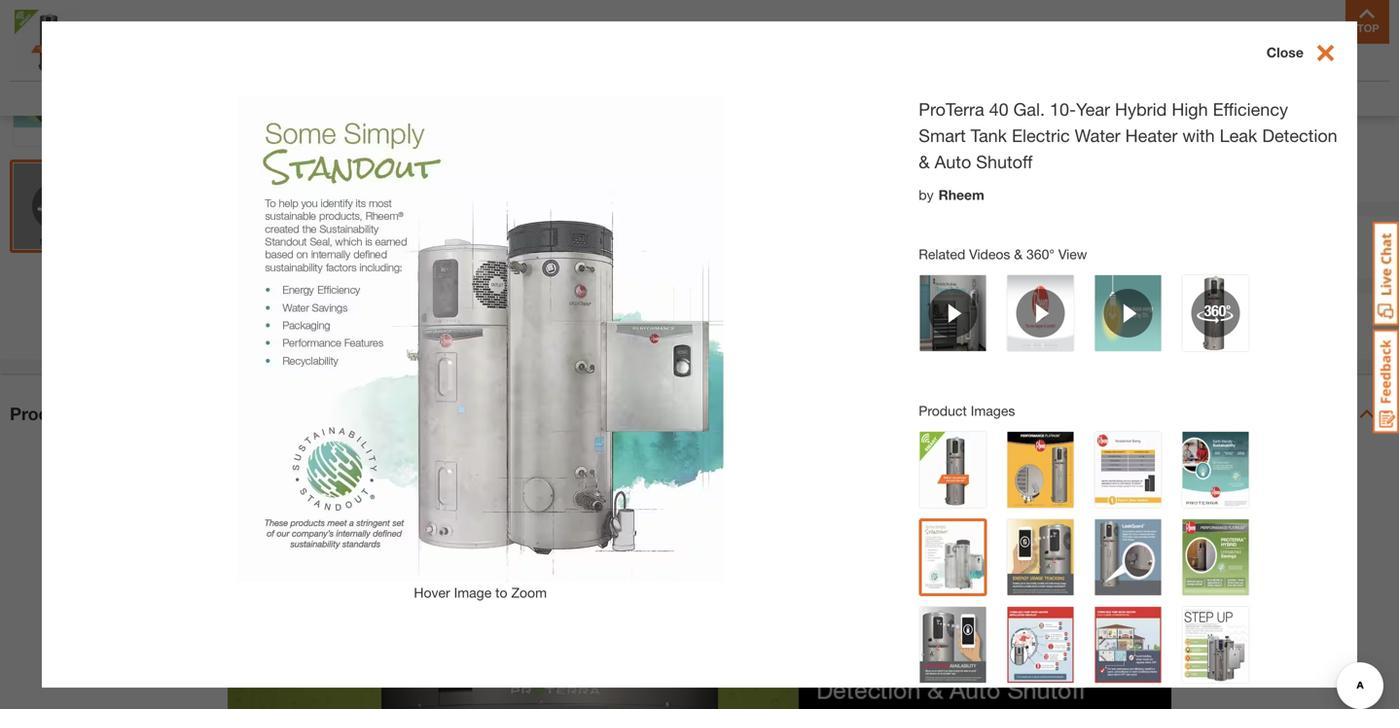 Task type: describe. For each thing, give the bounding box(es) containing it.
product details button
[[0, 375, 1400, 453]]

smart
[[919, 125, 966, 146]]

view
[[1059, 246, 1088, 262]]

1 horizontal spatial 312741469_s01 image
[[118, 0, 702, 228]]

within
[[983, 332, 1019, 348]]

efficiency
[[1213, 99, 1289, 120]]

policy
[[1237, 332, 1274, 348]]

top button
[[1346, 0, 1390, 44]]

close image
[[1304, 41, 1338, 65]]

or
[[1128, 306, 1145, 327]]

thanks
[[937, 134, 983, 153]]

add to cart
[[1078, 239, 1163, 257]]

hover
[[414, 585, 450, 601]]

water
[[1075, 125, 1121, 146]]

0 horizontal spatial year
[[925, 99, 956, 118]]

online
[[1150, 306, 1204, 327]]

details
[[81, 404, 139, 425]]

40
[[989, 99, 1009, 120]]

add to cart button
[[976, 226, 1246, 269]]

by rheem
[[919, 187, 985, 203]]

detection
[[1263, 125, 1338, 146]]

to inside main content
[[496, 585, 508, 601]]

leak
[[1220, 125, 1258, 146]]

product image image
[[15, 10, 78, 73]]

year inside 'proterra 40 gal. 10-year hybrid high efficiency smart tank electric water heater with leak detection & auto shutoff'
[[1076, 99, 1111, 120]]

& inside free & easy returns in store or online return this item within 90 days of purchase. read return policy
[[925, 306, 937, 327]]

item
[[953, 332, 980, 348]]

high
[[1172, 99, 1209, 120]]

tank
[[971, 125, 1007, 146]]

auto
[[935, 151, 972, 172]]

what to expect button
[[884, 169, 1011, 192]]

share
[[679, 316, 720, 334]]

product for product details
[[10, 404, 76, 425]]

90
[[1023, 332, 1038, 348]]

live chat image
[[1373, 222, 1400, 326]]

5 year / $75.00
[[912, 99, 1017, 118]]

add
[[1078, 239, 1108, 257]]

cart
[[1131, 239, 1163, 257]]

proterra 40 gal. 10-year hybrid high efficiency smart tank electric water heater with leak detection & auto shutoff main content
[[0, 0, 1400, 710]]

hybrid
[[1115, 99, 1167, 120]]

proterra
[[919, 99, 985, 120]]

6249856066001 image
[[14, 0, 99, 43]]

close
[[1267, 44, 1304, 60]]

360°
[[1027, 246, 1055, 262]]

rheem
[[939, 187, 985, 203]]

free & easy returns in store or online return this item within 90 days of purchase. read return policy
[[883, 306, 1274, 348]]

1 return from the left
[[883, 332, 924, 348]]

+ button
[[919, 226, 960, 267]]

shutoff
[[977, 151, 1033, 172]]

videos
[[970, 246, 1011, 262]]

hover image to zoom
[[414, 585, 547, 601]]



Task type: locate. For each thing, give the bounding box(es) containing it.
this
[[928, 332, 950, 348]]

product inside button
[[10, 404, 76, 425]]

year up 'water'
[[1076, 99, 1111, 120]]

0 horizontal spatial return
[[883, 332, 924, 348]]

1 horizontal spatial year
[[1076, 99, 1111, 120]]

& up this
[[925, 306, 937, 327]]

2 vertical spatial &
[[925, 306, 937, 327]]

no thanks
[[912, 134, 983, 153]]

2 return from the left
[[1193, 332, 1234, 348]]

gal.
[[1014, 99, 1045, 120]]

specifications button
[[456, 88, 542, 108], [456, 88, 542, 108]]

customer reviews button
[[1127, 88, 1242, 108], [1127, 88, 1242, 108]]

to
[[925, 169, 939, 188], [1112, 239, 1127, 257], [496, 585, 508, 601]]

option group containing 5 year /
[[877, 91, 1033, 161]]

specifications
[[456, 90, 542, 106]]

1 horizontal spatial product
[[919, 403, 967, 419]]

read
[[1157, 332, 1189, 348]]

of
[[1076, 332, 1088, 348]]

what
[[884, 169, 921, 188]]

customer
[[1127, 90, 1187, 106]]

images
[[971, 403, 1016, 419]]

1 horizontal spatial to
[[925, 169, 939, 188]]

& left auto
[[919, 151, 930, 172]]

product left 'images'
[[919, 403, 967, 419]]

product details
[[10, 404, 139, 425]]

read return policy link
[[1157, 330, 1274, 350]]

proterra 40 gal. 10-year hybrid high efficiency smart tank electric water heater with leak detection & auto shutoff
[[919, 99, 1338, 172]]

feedback link image
[[1373, 329, 1400, 434]]

electric
[[1012, 125, 1070, 146]]

product inside the proterra 40 gal. 10-year hybrid high efficiency smart tank electric water heater with leak detection & auto shutoff main content
[[919, 403, 967, 419]]

return down "free"
[[883, 332, 924, 348]]

2 vertical spatial to
[[496, 585, 508, 601]]

0 horizontal spatial 312741469_s01 image
[[14, 164, 99, 249]]

& left 360°
[[1014, 246, 1023, 262]]

$75.00
[[970, 99, 1017, 118]]

+
[[933, 233, 947, 261]]

year
[[1076, 99, 1111, 120], [925, 99, 956, 118]]

option group
[[877, 91, 1033, 161]]

year left /
[[925, 99, 956, 118]]

to for what
[[925, 169, 939, 188]]

0 vertical spatial &
[[919, 151, 930, 172]]

store
[[1078, 306, 1123, 327]]

no
[[912, 134, 933, 153]]

product
[[919, 403, 967, 419], [10, 404, 76, 425]]

free
[[883, 306, 920, 327]]

close button
[[1267, 41, 1358, 67]]

&
[[919, 151, 930, 172], [1014, 246, 1023, 262], [925, 306, 937, 327]]

expect
[[943, 169, 992, 188]]

returns
[[987, 306, 1053, 327]]

10-
[[1050, 99, 1076, 120]]

in
[[1058, 306, 1073, 327]]

product images
[[919, 403, 1016, 419]]

1 vertical spatial to
[[1112, 239, 1127, 257]]

what to expect
[[884, 169, 992, 188]]

to for add
[[1112, 239, 1127, 257]]

0 horizontal spatial product
[[10, 404, 76, 425]]

customer reviews
[[1127, 90, 1242, 106]]

easy
[[942, 306, 982, 327]]

0 vertical spatial to
[[925, 169, 939, 188]]

image
[[454, 585, 492, 601]]

0 horizontal spatial to
[[496, 585, 508, 601]]

related videos & 360° view
[[919, 246, 1088, 262]]

zoom
[[511, 585, 547, 601]]

1 vertical spatial &
[[1014, 246, 1023, 262]]

None field
[[878, 226, 919, 267]]

share button
[[648, 314, 720, 342]]

related
[[919, 246, 966, 262]]

reviews
[[1191, 90, 1242, 106]]

2 horizontal spatial to
[[1112, 239, 1127, 257]]

1 horizontal spatial return
[[1193, 332, 1234, 348]]

/
[[960, 99, 965, 118]]

return right read
[[1193, 332, 1234, 348]]

product for product images
[[919, 403, 967, 419]]

return
[[883, 332, 924, 348], [1193, 332, 1234, 348]]

312741469_s01 image
[[118, 0, 702, 228], [14, 164, 99, 249]]

product left details
[[10, 404, 76, 425]]

by
[[919, 187, 934, 203]]

days
[[1042, 332, 1073, 348]]

6320920709112 image
[[14, 60, 99, 146]]

5
[[912, 99, 921, 118]]

heater
[[1126, 125, 1178, 146]]

purchase.
[[1092, 332, 1152, 348]]

& inside 'proterra 40 gal. 10-year hybrid high efficiency smart tank electric water heater with leak detection & auto shutoff'
[[919, 151, 930, 172]]

with
[[1183, 125, 1215, 146]]



Task type: vqa. For each thing, say whether or not it's contained in the screenshot.
the 2 link
no



